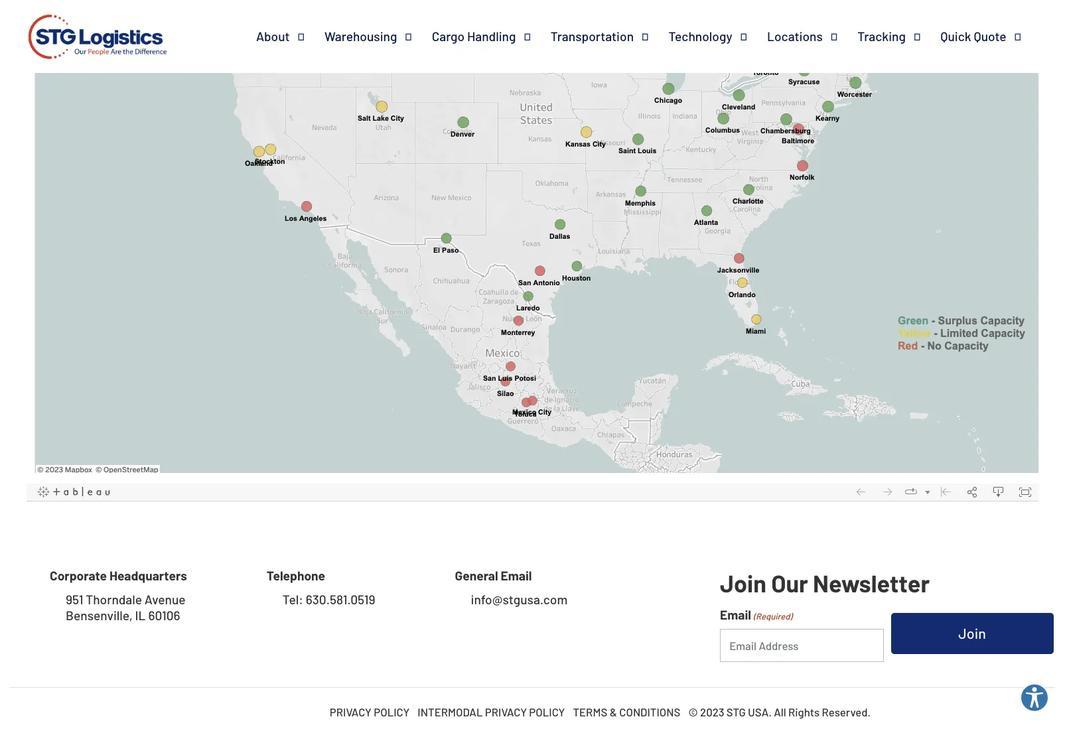 Task type: locate. For each thing, give the bounding box(es) containing it.
Email Address email field
[[720, 629, 884, 663]]

policy left the intermodal
[[374, 706, 410, 719]]

tracking link
[[858, 28, 941, 45]]

2023
[[700, 706, 724, 719]]

conditions
[[619, 706, 681, 719]]

telephone
[[267, 568, 325, 584]]

about link
[[256, 28, 325, 45]]

1 horizontal spatial policy
[[529, 706, 565, 719]]

0 vertical spatial email
[[501, 568, 532, 584]]

2 policy from the left
[[529, 706, 565, 719]]

0 horizontal spatial privacy
[[330, 706, 372, 719]]

stg usa #1 image
[[24, 0, 171, 78]]

email
[[501, 568, 532, 584], [720, 608, 751, 623]]

privacy policy
[[330, 706, 410, 719]]

technology
[[669, 28, 732, 44]]

quote
[[974, 28, 1007, 44]]

general
[[455, 568, 498, 584]]

0 horizontal spatial email
[[501, 568, 532, 584]]

stg
[[727, 706, 746, 719]]

60106
[[148, 608, 180, 623]]

general email
[[455, 568, 532, 584]]

reserved.
[[822, 706, 871, 719]]

cargo
[[432, 28, 465, 44]]

email down join
[[720, 608, 751, 623]]

tel:
[[283, 592, 303, 608]]

intermodal privacy policy
[[418, 706, 565, 719]]

policy left the terms
[[529, 706, 565, 719]]

info@stgusa.com
[[471, 592, 568, 608]]

1 horizontal spatial email
[[720, 608, 751, 623]]

1 horizontal spatial privacy
[[485, 706, 527, 719]]

privacy
[[330, 706, 372, 719], [485, 706, 527, 719]]

1 vertical spatial email
[[720, 608, 751, 623]]

951 thorndale avenue bensenville, il 60106
[[66, 592, 186, 623]]

corporate headquarters
[[50, 568, 187, 584]]

warehousing link
[[325, 28, 432, 45]]

(required)
[[754, 612, 793, 622]]

locations link
[[767, 28, 858, 45]]

intermodal
[[418, 706, 483, 719]]

email up info@stgusa.com
[[501, 568, 532, 584]]

policy
[[374, 706, 410, 719], [529, 706, 565, 719]]

None submit
[[891, 614, 1054, 655]]

©
[[689, 706, 698, 719]]

0 horizontal spatial policy
[[374, 706, 410, 719]]

1 privacy from the left
[[330, 706, 372, 719]]

handling
[[467, 28, 516, 44]]

quick quote
[[941, 28, 1007, 44]]

thorndale
[[86, 592, 142, 608]]



Task type: vqa. For each thing, say whether or not it's contained in the screenshot.
Join
yes



Task type: describe. For each thing, give the bounding box(es) containing it.
privacy policy link
[[330, 706, 410, 719]]

locations
[[767, 28, 823, 44]]

corporate
[[50, 568, 107, 584]]

about
[[256, 28, 290, 44]]

tel: 630.581.0519
[[283, 592, 375, 608]]

join our newsletter footer
[[0, 529, 1065, 731]]

headquarters
[[109, 568, 187, 584]]

&
[[610, 706, 617, 719]]

transportation
[[551, 28, 634, 44]]

avenue
[[145, 592, 186, 608]]

none submit inside join our newsletter footer
[[891, 614, 1054, 655]]

join
[[720, 569, 767, 598]]

terms & conditions
[[573, 706, 681, 719]]

tel: 630.581.0519 link
[[267, 592, 375, 608]]

quick
[[941, 28, 971, 44]]

© 2023 stg usa. all rights reserved.
[[689, 706, 871, 719]]

email (required)
[[720, 608, 793, 623]]

all
[[774, 706, 786, 719]]

warehousing
[[325, 28, 397, 44]]

951
[[66, 592, 83, 608]]

our
[[771, 569, 808, 598]]

il
[[135, 608, 146, 623]]

rights
[[789, 706, 820, 719]]

newsletter
[[813, 569, 930, 598]]

intermodal privacy policy link
[[418, 706, 565, 719]]

terms
[[573, 706, 608, 719]]

technology link
[[669, 28, 767, 45]]

bensenville,
[[66, 608, 133, 623]]

usa.
[[748, 706, 772, 719]]

terms & conditions link
[[573, 706, 681, 719]]

quick quote link
[[941, 28, 1041, 45]]

tracking
[[858, 28, 906, 44]]

cargo handling link
[[432, 28, 551, 45]]

transportation link
[[551, 28, 669, 45]]

cargo handling
[[432, 28, 516, 44]]

join our newsletter
[[720, 569, 930, 598]]

1 policy from the left
[[374, 706, 410, 719]]

info@stgusa.com link
[[455, 592, 568, 608]]

630.581.0519
[[306, 592, 375, 608]]

2 privacy from the left
[[485, 706, 527, 719]]



